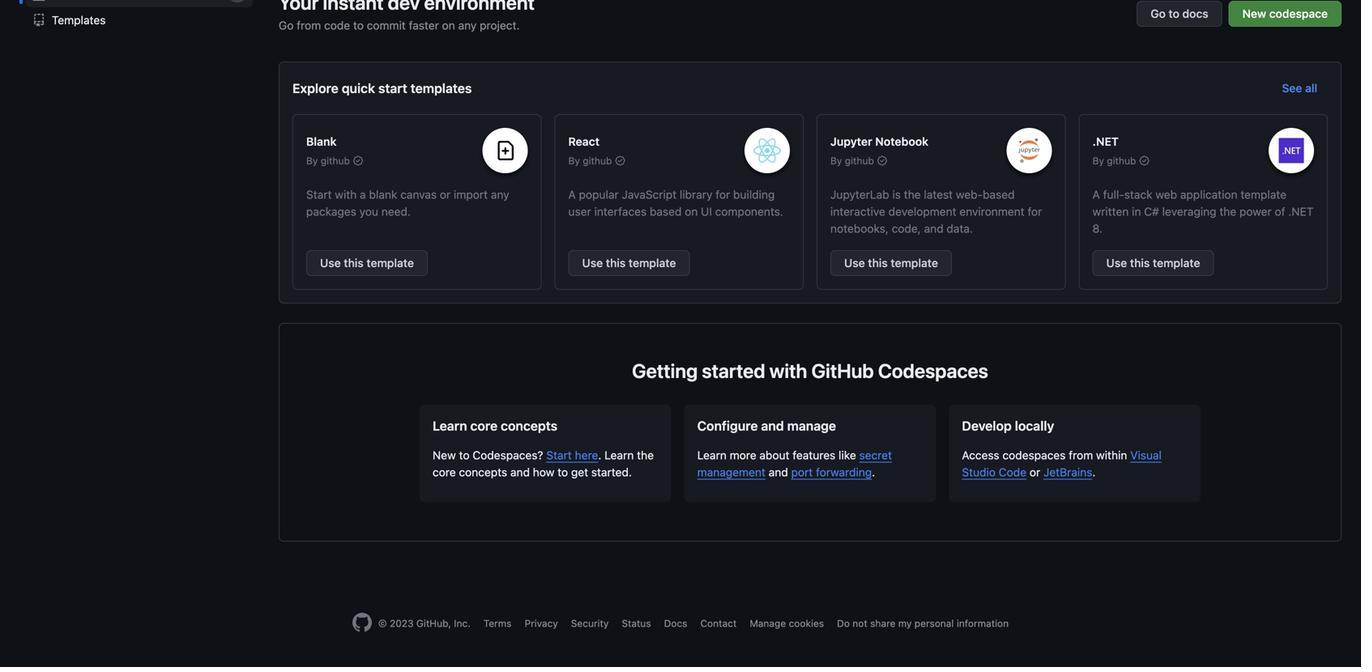 Task type: vqa. For each thing, say whether or not it's contained in the screenshot.


Task type: describe. For each thing, give the bounding box(es) containing it.
port
[[791, 466, 813, 479]]

contact
[[701, 618, 737, 630]]

© 2023 github, inc.
[[378, 618, 471, 630]]

github
[[812, 360, 874, 383]]

share
[[871, 618, 896, 630]]

github for .net
[[1107, 155, 1137, 167]]

a
[[360, 188, 366, 201]]

by github for jupyter notebook
[[831, 155, 874, 167]]

github for react
[[583, 155, 612, 167]]

popular
[[579, 188, 619, 201]]

this for start with a blank canvas or import any packages you need.
[[344, 257, 364, 270]]

1 vertical spatial from
[[1069, 449, 1094, 462]]

templates
[[411, 81, 472, 96]]

notebooks,
[[831, 222, 889, 235]]

this for jupyterlab is the latest web-based interactive development environment for notebooks, code, and data.
[[868, 257, 888, 270]]

status link
[[622, 618, 651, 630]]

need.
[[382, 205, 411, 218]]

explore quick start templates
[[293, 81, 472, 96]]

0 vertical spatial from
[[297, 19, 321, 32]]

learn inside . learn the core concepts and how to get started.
[[605, 449, 634, 462]]

a full-stack web application template written in c# leveraging the power of .net 8.
[[1093, 188, 1314, 235]]

with inside start with a blank canvas or import any packages you need.
[[335, 188, 357, 201]]

status
[[622, 618, 651, 630]]

use this template button for based
[[569, 250, 690, 276]]

start with a blank canvas or import any packages you need.
[[306, 188, 510, 218]]

new for new codespace
[[1243, 7, 1267, 20]]

new for new to codespaces? start here
[[433, 449, 456, 462]]

verified image for full-
[[1140, 156, 1150, 166]]

see all
[[1283, 81, 1318, 95]]

.net inside a full-stack web application template written in c# leveraging the power of .net 8.
[[1289, 205, 1314, 218]]

use for jupyterlab is the latest web-based interactive development environment for notebooks, code, and data.
[[845, 257, 865, 270]]

application
[[1181, 188, 1238, 201]]

for inside jupyterlab is the latest web-based interactive development environment for notebooks, code, and data.
[[1028, 205, 1043, 218]]

codespace
[[1270, 7, 1328, 20]]

develop
[[962, 419, 1012, 434]]

environment
[[960, 205, 1025, 218]]

github for jupyter notebook
[[845, 155, 874, 167]]

privacy link
[[525, 618, 558, 630]]

new to codespaces? start here
[[433, 449, 598, 462]]

this for a full-stack web application template written in c# leveraging the power of .net 8.
[[1131, 257, 1150, 270]]

verified image for popular
[[615, 156, 625, 166]]

use this template for packages
[[320, 257, 414, 270]]

. learn the core concepts and how to get started.
[[433, 449, 654, 479]]

2023
[[390, 618, 414, 630]]

codespaces?
[[473, 449, 543, 462]]

do
[[837, 618, 850, 630]]

configure
[[698, 419, 758, 434]]

code
[[324, 19, 350, 32]]

github,
[[417, 618, 451, 630]]

a for a popular javascript library for building user interfaces based on ui components.
[[569, 188, 576, 201]]

my
[[899, 618, 912, 630]]

get
[[571, 466, 588, 479]]

jetbrains
[[1044, 466, 1093, 479]]

written
[[1093, 205, 1129, 218]]

components.
[[715, 205, 784, 218]]

getting started with github codespaces
[[632, 360, 989, 383]]

code
[[999, 466, 1027, 479]]

react
[[569, 135, 600, 148]]

more
[[730, 449, 757, 462]]

1 horizontal spatial start
[[546, 449, 572, 462]]

contact link
[[701, 618, 737, 630]]

based inside jupyterlab is the latest web-based interactive development environment for notebooks, code, and data.
[[983, 188, 1015, 201]]

learn core concepts
[[433, 419, 558, 434]]

getting
[[632, 360, 698, 383]]

to inside . learn the core concepts and how to get started.
[[558, 466, 568, 479]]

manage
[[788, 419, 836, 434]]

do not share my personal information button
[[837, 617, 1009, 631]]

code,
[[892, 222, 921, 235]]

1 horizontal spatial with
[[770, 360, 808, 383]]

see
[[1283, 81, 1303, 95]]

not
[[853, 618, 868, 630]]

jupyter notebook link
[[831, 135, 929, 148]]

template for start with a blank canvas or import any packages you need.
[[367, 257, 414, 270]]

2 horizontal spatial .
[[1093, 466, 1096, 479]]

port forwarding link
[[791, 466, 872, 479]]

how
[[533, 466, 555, 479]]

here
[[575, 449, 598, 462]]

latest
[[924, 188, 953, 201]]

any for on
[[458, 19, 477, 32]]

do not share my personal information
[[837, 618, 1009, 630]]

jupyter notebook
[[831, 135, 929, 148]]

templates
[[52, 13, 106, 27]]

react image
[[754, 139, 781, 163]]

blank
[[369, 188, 397, 201]]

interfaces
[[595, 205, 647, 218]]

by github for react
[[569, 155, 612, 167]]

building
[[734, 188, 775, 201]]

8.
[[1093, 222, 1103, 235]]

terms link
[[484, 618, 512, 630]]

a for a full-stack web application template written in c# leveraging the power of .net 8.
[[1093, 188, 1100, 201]]

use for a popular javascript library for building user interfaces based on ui components.
[[582, 257, 603, 270]]

by github for .net
[[1093, 155, 1137, 167]]

this for a popular javascript library for building user interfaces based on ui components.
[[606, 257, 626, 270]]

secret management
[[698, 449, 892, 479]]

by for react
[[569, 155, 580, 167]]

or jetbrains .
[[1027, 466, 1096, 479]]

blank link
[[306, 135, 337, 148]]

web-
[[956, 188, 983, 201]]

codespaces
[[878, 360, 989, 383]]

1 horizontal spatial .
[[872, 466, 876, 479]]

leveraging
[[1163, 205, 1217, 218]]

by for blank
[[306, 155, 318, 167]]

management
[[698, 466, 766, 479]]

use this template button for environment
[[831, 250, 952, 276]]

develop locally
[[962, 419, 1055, 434]]

within
[[1097, 449, 1128, 462]]

use this template for c#
[[1107, 257, 1201, 270]]

visual studio code link
[[962, 449, 1162, 479]]

security
[[571, 618, 609, 630]]



Task type: locate. For each thing, give the bounding box(es) containing it.
verified image for is
[[878, 156, 887, 166]]

from left the code
[[297, 19, 321, 32]]

2 this from the left
[[606, 257, 626, 270]]

1 vertical spatial the
[[1220, 205, 1237, 218]]

and inside . learn the core concepts and how to get started.
[[511, 466, 530, 479]]

notebook
[[876, 135, 929, 148]]

use
[[320, 257, 341, 270], [582, 257, 603, 270], [845, 257, 865, 270], [1107, 257, 1128, 270]]

this down in
[[1131, 257, 1150, 270]]

0 horizontal spatial go
[[279, 19, 294, 32]]

learn up started.
[[605, 449, 634, 462]]

1 use this template from the left
[[320, 257, 414, 270]]

use this template button down c#
[[1093, 250, 1214, 276]]

a inside a full-stack web application template written in c# leveraging the power of .net 8.
[[1093, 188, 1100, 201]]

manage cookies button
[[750, 617, 824, 631]]

.net link
[[1093, 135, 1119, 148]]

template up 'power'
[[1241, 188, 1287, 201]]

the inside a full-stack web application template written in c# leveraging the power of .net 8.
[[1220, 205, 1237, 218]]

2 by from the left
[[569, 155, 580, 167]]

go to docs link
[[1137, 1, 1223, 27]]

the right here
[[637, 449, 654, 462]]

1 vertical spatial concepts
[[459, 466, 507, 479]]

a left the 'full-'
[[1093, 188, 1100, 201]]

2 use this template button from the left
[[569, 250, 690, 276]]

with left github
[[770, 360, 808, 383]]

all
[[1306, 81, 1318, 95]]

any left project.
[[458, 19, 477, 32]]

1 horizontal spatial go
[[1151, 7, 1166, 20]]

by github
[[306, 155, 350, 167], [569, 155, 612, 167], [831, 155, 874, 167], [1093, 155, 1137, 167]]

concepts down codespaces?
[[459, 466, 507, 479]]

is
[[893, 188, 901, 201]]

1 vertical spatial for
[[1028, 205, 1043, 218]]

use for a full-stack web application template written in c# leveraging the power of .net 8.
[[1107, 257, 1128, 270]]

new codespace
[[1243, 7, 1328, 20]]

1 vertical spatial core
[[433, 466, 456, 479]]

1 horizontal spatial core
[[471, 419, 498, 434]]

on left ui
[[685, 205, 698, 218]]

web
[[1156, 188, 1178, 201]]

the inside . learn the core concepts and how to get started.
[[637, 449, 654, 462]]

file added image
[[496, 141, 515, 160]]

features
[[793, 449, 836, 462]]

4 github from the left
[[1107, 155, 1137, 167]]

template down code, at the right
[[891, 257, 939, 270]]

react link
[[569, 135, 600, 148]]

learn for learn core concepts
[[433, 419, 467, 434]]

by
[[306, 155, 318, 167], [569, 155, 580, 167], [831, 155, 842, 167], [1093, 155, 1105, 167]]

4 by github from the left
[[1093, 155, 1137, 167]]

power
[[1240, 205, 1272, 218]]

jupyter notebook image
[[1019, 138, 1041, 163]]

use this template down c#
[[1107, 257, 1201, 270]]

secret management link
[[698, 449, 892, 479]]

learn more about features like
[[698, 449, 860, 462]]

0 horizontal spatial a
[[569, 188, 576, 201]]

any for import
[[491, 188, 510, 201]]

by down 'blank' link
[[306, 155, 318, 167]]

0 vertical spatial or
[[440, 188, 451, 201]]

concepts inside . learn the core concepts and how to get started.
[[459, 466, 507, 479]]

github down .net link
[[1107, 155, 1137, 167]]

1 this from the left
[[344, 257, 364, 270]]

github
[[321, 155, 350, 167], [583, 155, 612, 167], [845, 155, 874, 167], [1107, 155, 1137, 167]]

blank
[[306, 135, 337, 148]]

github for blank
[[321, 155, 350, 167]]

this down notebooks,
[[868, 257, 888, 270]]

and port forwarding .
[[766, 466, 876, 479]]

use down written
[[1107, 257, 1128, 270]]

to left docs
[[1169, 7, 1180, 20]]

core up codespaces?
[[471, 419, 498, 434]]

0 horizontal spatial on
[[442, 19, 455, 32]]

template inside a full-stack web application template written in c# leveraging the power of .net 8.
[[1241, 188, 1287, 201]]

1 use from the left
[[320, 257, 341, 270]]

4 by from the left
[[1093, 155, 1105, 167]]

1 horizontal spatial a
[[1093, 188, 1100, 201]]

0 vertical spatial with
[[335, 188, 357, 201]]

explore
[[293, 81, 339, 96]]

on right faster
[[442, 19, 455, 32]]

1 by github from the left
[[306, 155, 350, 167]]

2 a from the left
[[1093, 188, 1100, 201]]

0 vertical spatial core
[[471, 419, 498, 434]]

jupyterlab
[[831, 188, 890, 201]]

template down 'need.'
[[367, 257, 414, 270]]

use down user
[[582, 257, 603, 270]]

go left docs
[[1151, 7, 1166, 20]]

any inside start with a blank canvas or import any packages you need.
[[491, 188, 510, 201]]

the for jupyterlab is the latest web-based interactive development environment for notebooks, code, and data.
[[904, 188, 921, 201]]

new left codespace
[[1243, 7, 1267, 20]]

security link
[[571, 618, 609, 630]]

by github down react link
[[569, 155, 612, 167]]

the down application
[[1220, 205, 1237, 218]]

jupyter
[[831, 135, 873, 148]]

use this template button for c#
[[1093, 250, 1214, 276]]

use this template button down code, at the right
[[831, 250, 952, 276]]

core down learn core concepts
[[433, 466, 456, 479]]

verified image down jupyter notebook
[[878, 156, 887, 166]]

and inside jupyterlab is the latest web-based interactive development environment for notebooks, code, and data.
[[924, 222, 944, 235]]

4 this from the left
[[1131, 257, 1150, 270]]

1 horizontal spatial on
[[685, 205, 698, 218]]

0 horizontal spatial any
[[458, 19, 477, 32]]

verified image
[[615, 156, 625, 166], [878, 156, 887, 166], [1140, 156, 1150, 166]]

development
[[889, 205, 957, 218]]

2 use this template from the left
[[582, 257, 676, 270]]

docs
[[664, 618, 688, 630]]

1 vertical spatial with
[[770, 360, 808, 383]]

by github down .net link
[[1093, 155, 1137, 167]]

template down the interfaces
[[629, 257, 676, 270]]

1 horizontal spatial .net
[[1289, 205, 1314, 218]]

use this template down the interfaces
[[582, 257, 676, 270]]

of
[[1275, 205, 1286, 218]]

4 use from the left
[[1107, 257, 1128, 270]]

template down leveraging
[[1153, 257, 1201, 270]]

2 github from the left
[[583, 155, 612, 167]]

template for a full-stack web application template written in c# leveraging the power of .net 8.
[[1153, 257, 1201, 270]]

docs
[[1183, 7, 1209, 20]]

jupyterlab is the latest web-based interactive development environment for notebooks, code, and data.
[[831, 188, 1043, 235]]

4 use this template from the left
[[1107, 257, 1201, 270]]

2 horizontal spatial the
[[1220, 205, 1237, 218]]

0 horizontal spatial or
[[440, 188, 451, 201]]

from up jetbrains
[[1069, 449, 1094, 462]]

core inside . learn the core concepts and how to get started.
[[433, 466, 456, 479]]

core
[[471, 419, 498, 434], [433, 466, 456, 479]]

by github down 'blank' link
[[306, 155, 350, 167]]

based up the environment
[[983, 188, 1015, 201]]

0 vertical spatial based
[[983, 188, 1015, 201]]

the inside jupyterlab is the latest web-based interactive development environment for notebooks, code, and data.
[[904, 188, 921, 201]]

inc.
[[454, 618, 471, 630]]

by github down jupyter
[[831, 155, 874, 167]]

use this template button for packages
[[306, 250, 428, 276]]

1 horizontal spatial for
[[1028, 205, 1043, 218]]

2 verified image from the left
[[878, 156, 887, 166]]

go to docs
[[1151, 7, 1209, 20]]

go left the code
[[279, 19, 294, 32]]

with left a
[[335, 188, 357, 201]]

on inside a popular javascript library for building user interfaces based on ui components.
[[685, 205, 698, 218]]

see all link
[[1272, 75, 1328, 101]]

manage
[[750, 618, 786, 630]]

the
[[904, 188, 921, 201], [1220, 205, 1237, 218], [637, 449, 654, 462]]

for right the environment
[[1028, 205, 1043, 218]]

1 verified image from the left
[[615, 156, 625, 166]]

1 use this template button from the left
[[306, 250, 428, 276]]

the right is
[[904, 188, 921, 201]]

use this template button down the interfaces
[[569, 250, 690, 276]]

template for a popular javascript library for building user interfaces based on ui components.
[[629, 257, 676, 270]]

verified image
[[353, 156, 363, 166]]

1 horizontal spatial verified image
[[878, 156, 887, 166]]

go for go to docs
[[1151, 7, 1166, 20]]

or left the import
[[440, 188, 451, 201]]

3 use from the left
[[845, 257, 865, 270]]

homepage image
[[352, 614, 372, 633]]

forwarding
[[816, 466, 872, 479]]

use this template for based
[[582, 257, 676, 270]]

template for jupyterlab is the latest web-based interactive development environment for notebooks, code, and data.
[[891, 257, 939, 270]]

by down "react"
[[569, 155, 580, 167]]

based inside a popular javascript library for building user interfaces based on ui components.
[[650, 205, 682, 218]]

use for start with a blank canvas or import any packages you need.
[[320, 257, 341, 270]]

0 horizontal spatial for
[[716, 188, 730, 201]]

templates link
[[26, 7, 253, 33]]

verified image up stack
[[1140, 156, 1150, 166]]

by down jupyter
[[831, 155, 842, 167]]

go for go from code to commit faster on any project.
[[279, 19, 294, 32]]

3 by from the left
[[831, 155, 842, 167]]

studio
[[962, 466, 996, 479]]

0 vertical spatial any
[[458, 19, 477, 32]]

github down jupyter
[[845, 155, 874, 167]]

3 this from the left
[[868, 257, 888, 270]]

a inside a popular javascript library for building user interfaces based on ui components.
[[569, 188, 576, 201]]

a popular javascript library for building user interfaces based on ui components.
[[569, 188, 784, 218]]

0 vertical spatial the
[[904, 188, 921, 201]]

this down you
[[344, 257, 364, 270]]

by for .net
[[1093, 155, 1105, 167]]

3 by github from the left
[[831, 155, 874, 167]]

commit
[[367, 19, 406, 32]]

.net right of
[[1289, 205, 1314, 218]]

0 vertical spatial .net
[[1093, 135, 1119, 148]]

0 horizontal spatial verified image
[[615, 156, 625, 166]]

terms
[[484, 618, 512, 630]]

0 horizontal spatial learn
[[433, 419, 467, 434]]

in
[[1132, 205, 1142, 218]]

for right library at the top of the page
[[716, 188, 730, 201]]

1 vertical spatial start
[[546, 449, 572, 462]]

go from code to commit faster on any project.
[[279, 19, 520, 32]]

and down development
[[924, 222, 944, 235]]

3 use this template button from the left
[[831, 250, 952, 276]]

cookies
[[789, 618, 824, 630]]

or inside start with a blank canvas or import any packages you need.
[[440, 188, 451, 201]]

0 vertical spatial for
[[716, 188, 730, 201]]

use this template for environment
[[845, 257, 939, 270]]

stack
[[1125, 188, 1153, 201]]

1 github from the left
[[321, 155, 350, 167]]

and down learn more about features like
[[769, 466, 788, 479]]

start up how
[[546, 449, 572, 462]]

1 vertical spatial based
[[650, 205, 682, 218]]

github down react link
[[583, 155, 612, 167]]

.net up the 'full-'
[[1093, 135, 1119, 148]]

2 use from the left
[[582, 257, 603, 270]]

based down javascript at top
[[650, 205, 682, 218]]

by down .net link
[[1093, 155, 1105, 167]]

1 vertical spatial any
[[491, 188, 510, 201]]

4 use this template button from the left
[[1093, 250, 1214, 276]]

new inside "link"
[[1243, 7, 1267, 20]]

verified image up popular
[[615, 156, 625, 166]]

learn up new to codespaces? start here on the bottom of the page
[[433, 419, 467, 434]]

the for . learn the core concepts and how to get started.
[[637, 449, 654, 462]]

a
[[569, 188, 576, 201], [1093, 188, 1100, 201]]

information
[[957, 618, 1009, 630]]

0 horizontal spatial .
[[598, 449, 602, 462]]

to right the code
[[353, 19, 364, 32]]

0 horizontal spatial based
[[650, 205, 682, 218]]

this
[[344, 257, 364, 270], [606, 257, 626, 270], [868, 257, 888, 270], [1131, 257, 1150, 270]]

like
[[839, 449, 856, 462]]

. inside . learn the core concepts and how to get started.
[[598, 449, 602, 462]]

3 github from the left
[[845, 155, 874, 167]]

0 horizontal spatial start
[[306, 188, 332, 201]]

and up about
[[761, 419, 784, 434]]

use this template button down you
[[306, 250, 428, 276]]

3 verified image from the left
[[1140, 156, 1150, 166]]

by github for blank
[[306, 155, 350, 167]]

1 vertical spatial new
[[433, 449, 456, 462]]

started
[[702, 360, 766, 383]]

start inside start with a blank canvas or import any packages you need.
[[306, 188, 332, 201]]

3 use this template from the left
[[845, 257, 939, 270]]

1 horizontal spatial from
[[1069, 449, 1094, 462]]

concepts up new to codespaces? start here on the bottom of the page
[[501, 419, 558, 434]]

0 vertical spatial start
[[306, 188, 332, 201]]

or
[[440, 188, 451, 201], [1030, 466, 1041, 479]]

ui
[[701, 205, 712, 218]]

2 horizontal spatial verified image
[[1140, 156, 1150, 166]]

1 horizontal spatial any
[[491, 188, 510, 201]]

new down learn core concepts
[[433, 449, 456, 462]]

use this template down code, at the right
[[845, 257, 939, 270]]

privacy
[[525, 618, 558, 630]]

secret
[[860, 449, 892, 462]]

or down codespaces
[[1030, 466, 1041, 479]]

learn for learn more about features like
[[698, 449, 727, 462]]

0 vertical spatial concepts
[[501, 419, 558, 434]]

go
[[1151, 7, 1166, 20], [279, 19, 294, 32]]

0 horizontal spatial new
[[433, 449, 456, 462]]

codespaces
[[1003, 449, 1066, 462]]

and down new to codespaces? start here on the bottom of the page
[[511, 466, 530, 479]]

use this template button
[[306, 250, 428, 276], [569, 250, 690, 276], [831, 250, 952, 276], [1093, 250, 1214, 276]]

you
[[360, 205, 378, 218]]

faster
[[409, 19, 439, 32]]

1 horizontal spatial or
[[1030, 466, 1041, 479]]

any
[[458, 19, 477, 32], [491, 188, 510, 201]]

github left verified icon
[[321, 155, 350, 167]]

1 horizontal spatial new
[[1243, 7, 1267, 20]]

quick
[[342, 81, 375, 96]]

1 vertical spatial .net
[[1289, 205, 1314, 218]]

use down packages
[[320, 257, 341, 270]]

to left get
[[558, 466, 568, 479]]

c#
[[1145, 205, 1160, 218]]

full-
[[1104, 188, 1125, 201]]

any right the import
[[491, 188, 510, 201]]

this down the interfaces
[[606, 257, 626, 270]]

0 horizontal spatial .net
[[1093, 135, 1119, 148]]

access codespaces from within
[[962, 449, 1131, 462]]

about
[[760, 449, 790, 462]]

learn up management
[[698, 449, 727, 462]]

0 vertical spatial on
[[442, 19, 455, 32]]

1 horizontal spatial learn
[[605, 449, 634, 462]]

1 a from the left
[[569, 188, 576, 201]]

0 vertical spatial new
[[1243, 7, 1267, 20]]

use this template down you
[[320, 257, 414, 270]]

for inside a popular javascript library for building user interfaces based on ui components.
[[716, 188, 730, 201]]

1 vertical spatial on
[[685, 205, 698, 218]]

to down learn core concepts
[[459, 449, 470, 462]]

to
[[1169, 7, 1180, 20], [353, 19, 364, 32], [459, 449, 470, 462], [558, 466, 568, 479]]

.net image
[[1279, 138, 1304, 163]]

use down notebooks,
[[845, 257, 865, 270]]

1 horizontal spatial based
[[983, 188, 1015, 201]]

start up packages
[[306, 188, 332, 201]]

2 vertical spatial the
[[637, 449, 654, 462]]

2 by github from the left
[[569, 155, 612, 167]]

repo template image
[[32, 14, 45, 27]]

1 by from the left
[[306, 155, 318, 167]]

visual studio code
[[962, 449, 1162, 479]]

project.
[[480, 19, 520, 32]]

0 horizontal spatial core
[[433, 466, 456, 479]]

2 horizontal spatial learn
[[698, 449, 727, 462]]

0 horizontal spatial the
[[637, 449, 654, 462]]

jetbrains link
[[1044, 466, 1093, 479]]

visual
[[1131, 449, 1162, 462]]

1 vertical spatial or
[[1030, 466, 1041, 479]]

1 horizontal spatial the
[[904, 188, 921, 201]]

0 horizontal spatial with
[[335, 188, 357, 201]]

import
[[454, 188, 488, 201]]

interactive
[[831, 205, 886, 218]]

based
[[983, 188, 1015, 201], [650, 205, 682, 218]]

0 horizontal spatial from
[[297, 19, 321, 32]]

a up user
[[569, 188, 576, 201]]

by for jupyter notebook
[[831, 155, 842, 167]]



